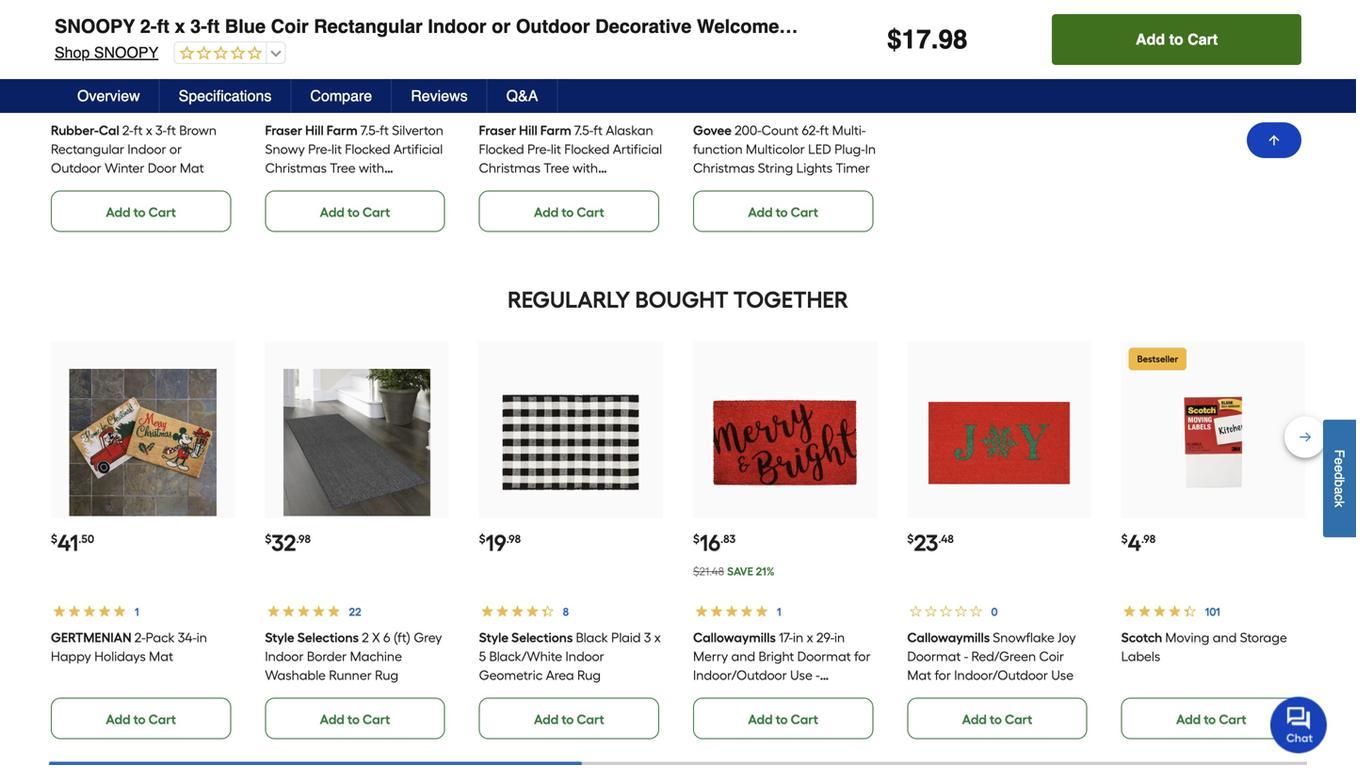 Task type: vqa. For each thing, say whether or not it's contained in the screenshot.


Task type: locate. For each thing, give the bounding box(es) containing it.
count
[[762, 122, 799, 138]]

indoor up winter
[[128, 141, 166, 157]]

2 horizontal spatial coir
[[1040, 649, 1064, 665]]

fraser hill farm for 269
[[265, 122, 358, 138]]

1 vertical spatial and
[[731, 649, 756, 665]]

sponsored for 7.5-ft alaskan flocked pre-lit flocked artificial christmas tree with incandescent lights
[[479, 11, 543, 27]]

0 vertical spatial 2-
[[140, 16, 157, 37]]

1 style selections from the left
[[265, 630, 359, 646]]

0 horizontal spatial lit
[[331, 141, 342, 157]]

save up q&a
[[520, 64, 546, 78]]

1 christmas from the left
[[265, 160, 327, 176]]

pre- down q&a button
[[528, 141, 551, 157]]

to inside 16 list item
[[776, 712, 788, 728]]

2 rug from the left
[[577, 668, 601, 684]]

2 tree from the left
[[544, 160, 570, 176]]

.98 for 32
[[296, 533, 311, 546]]

add for 2-pack 34-in happy holidays mat
[[106, 712, 131, 728]]

$ inside $ 45 .55
[[51, 36, 57, 50]]

sponsored for 2-ft x 3-ft brown rectangular indoor or outdoor winter door mat
[[51, 11, 115, 27]]

incandescent down snowy on the left top of page
[[265, 179, 346, 195]]

selections
[[297, 630, 359, 646], [512, 630, 573, 646]]

1 vertical spatial outdoor
[[51, 160, 101, 176]]

tree for 269
[[330, 160, 356, 176]]

22% up compare
[[334, 64, 355, 78]]

269 up q&a
[[486, 33, 522, 61]]

add to cart link down runner
[[265, 698, 445, 740]]

1 tree from the left
[[330, 160, 356, 176]]

1 horizontal spatial for
[[935, 668, 951, 684]]

add to cart link down area on the left of the page
[[479, 698, 659, 740]]

1 vertical spatial -
[[816, 668, 820, 684]]

fraser down q&a
[[479, 122, 516, 138]]

$
[[887, 24, 902, 55], [51, 36, 57, 50], [265, 36, 272, 50], [51, 533, 57, 546], [265, 533, 272, 546], [479, 533, 486, 546], [693, 533, 700, 546], [907, 533, 914, 546], [1122, 533, 1128, 546]]

89
[[700, 33, 724, 61]]

2 e from the top
[[1333, 465, 1348, 473]]

regularly bought together heading
[[49, 281, 1308, 319]]

artificial inside 7.5-ft alaskan flocked pre-lit flocked artificial christmas tree with incandescent lights
[[613, 141, 662, 157]]

for
[[854, 649, 871, 665], [935, 668, 951, 684]]

christmas
[[265, 160, 327, 176], [479, 160, 541, 176], [693, 160, 755, 176]]

lights for 269
[[564, 179, 600, 195]]

0 vertical spatial and
[[1213, 630, 1237, 646]]

indoor/outdoor
[[693, 668, 787, 684], [955, 668, 1048, 684]]

add to cart link down moving and storage labels
[[1122, 698, 1302, 740]]

1 fraser hill farm from the left
[[265, 122, 358, 138]]

1 vertical spatial 2-
[[122, 122, 134, 138]]

mat inside 2-ft x 3-ft brown rectangular indoor or outdoor winter door mat
[[180, 160, 204, 176]]

0 vertical spatial outdoor
[[516, 16, 590, 37]]

269 list item
[[265, 0, 449, 232], [479, 0, 663, 232]]

45 list item
[[51, 0, 235, 232]]

and right merry
[[731, 649, 756, 665]]

f e e d b a c k
[[1333, 450, 1348, 508]]

to inside 45 list item
[[133, 204, 146, 220]]

1 vertical spatial 3-
[[156, 122, 167, 138]]

q&a
[[506, 87, 538, 105]]

snowflake
[[993, 630, 1055, 646]]

0 horizontal spatial -
[[816, 668, 820, 684]]

3 christmas from the left
[[693, 160, 755, 176]]

2 style from the left
[[479, 630, 509, 646]]

cal
[[99, 122, 119, 138]]

mat inside snowflake joy doormat - red/green coir mat for indoor/outdoor use
[[907, 668, 932, 684]]

0 horizontal spatial and
[[731, 649, 756, 665]]

add for 17-in x 29-in merry and bright doormat for indoor/outdoor use - brown/blue coir mat
[[748, 712, 773, 728]]

pre-
[[308, 141, 331, 157], [528, 141, 551, 157]]

2 farm from the left
[[541, 122, 572, 138]]

0 horizontal spatial outdoor
[[51, 160, 101, 176]]

1 rug from the left
[[375, 668, 399, 684]]

1 horizontal spatial rug
[[577, 668, 601, 684]]

save left 21%
[[727, 565, 753, 579]]

1 horizontal spatial fraser
[[479, 122, 516, 138]]

4 list item
[[1122, 341, 1306, 740]]

rectangular up compare
[[314, 16, 423, 37]]

269 $349.99 save 22%
[[479, 33, 569, 78]]

0 horizontal spatial in
[[197, 630, 207, 646]]

2 pre- from the left
[[528, 141, 551, 157]]

2- inside 2-pack 34-in happy holidays mat
[[134, 630, 146, 646]]

sponsored up $ 269 $349.99 save 22%
[[265, 11, 329, 27]]

in right 17-
[[835, 630, 845, 646]]

and inside 17-in x 29-in merry and bright doormat for indoor/outdoor use - brown/blue coir mat
[[731, 649, 756, 665]]

snoopy
[[55, 16, 135, 37], [94, 44, 159, 61]]

16
[[700, 530, 721, 557]]

1 horizontal spatial christmas
[[479, 160, 541, 176]]

bestseller
[[1138, 354, 1179, 365]]

0 horizontal spatial use
[[790, 668, 813, 684]]

$ inside $ 32 .98
[[265, 533, 272, 546]]

fraser hill farm for $349.99
[[479, 122, 572, 138]]

gertmenian 2-pack 34-in happy holidays mat image
[[69, 370, 216, 517]]

sponsored up .55
[[51, 11, 115, 27]]

1 callowaymills from the left
[[693, 630, 776, 646]]

2 .98 from the left
[[507, 533, 521, 546]]

0 vertical spatial for
[[854, 649, 871, 665]]

16 list item
[[693, 341, 877, 740]]

.98
[[296, 533, 311, 546], [507, 533, 521, 546], [1142, 533, 1156, 546]]

incandescent down q&a button
[[479, 179, 560, 195]]

1 fraser from the left
[[265, 122, 302, 138]]

1 269 list item from the left
[[265, 0, 449, 232]]

1 horizontal spatial -
[[964, 649, 969, 665]]

selections inside 32 list item
[[297, 630, 359, 646]]

0 horizontal spatial fraser
[[265, 122, 302, 138]]

1 horizontal spatial door
[[785, 16, 829, 37]]

ft up led
[[820, 122, 829, 138]]

doormat inside 17-in x 29-in merry and bright doormat for indoor/outdoor use - brown/blue coir mat
[[798, 649, 851, 665]]

indoor inside '2 x 6 (ft) grey indoor border machine washable runner rug'
[[265, 649, 304, 665]]

snoopy up shop snoopy
[[55, 16, 135, 37]]

outdoor
[[516, 16, 590, 37], [51, 160, 101, 176]]

7.5-
[[360, 122, 380, 138], [575, 122, 594, 138]]

coir down "bright"
[[765, 687, 790, 703]]

to inside 41 list item
[[133, 712, 146, 728]]

snoopy up the overview
[[94, 44, 159, 61]]

add to cart
[[1136, 31, 1218, 48], [106, 204, 176, 220], [320, 204, 390, 220], [534, 204, 604, 220], [748, 204, 819, 220], [106, 712, 176, 728], [320, 712, 390, 728], [534, 712, 604, 728], [748, 712, 819, 728], [962, 712, 1033, 728], [1177, 712, 1247, 728]]

add to cart inside button
[[1136, 31, 1218, 48]]

0 horizontal spatial or
[[169, 141, 182, 157]]

with for 269
[[359, 160, 384, 176]]

moving and storage labels
[[1122, 630, 1288, 665]]

269 right "blue"
[[272, 33, 308, 61]]

1 pre- from the left
[[308, 141, 331, 157]]

in left 29-
[[793, 630, 804, 646]]

- down 29-
[[816, 668, 820, 684]]

add to cart link inside 32 list item
[[265, 698, 445, 740]]

hill down compare
[[305, 122, 324, 138]]

0 horizontal spatial 269 list item
[[265, 0, 449, 232]]

$349.99 down "blue"
[[265, 64, 303, 78]]

0 vertical spatial or
[[492, 16, 511, 37]]

x
[[175, 16, 185, 37], [146, 122, 152, 138], [654, 630, 661, 646], [807, 630, 813, 646]]

3 flocked from the left
[[565, 141, 610, 157]]

1 vertical spatial rectangular
[[51, 141, 124, 157]]

coir right "blue"
[[271, 16, 309, 37]]

hill down q&a button
[[519, 122, 538, 138]]

add to cart for 200-count 62-ft multi- function multicolor led plug-in christmas string lights timer
[[748, 204, 819, 220]]

shop snoopy
[[55, 44, 159, 61]]

0 horizontal spatial style
[[265, 630, 295, 646]]

1 horizontal spatial style selections
[[479, 630, 573, 646]]

add to cart link for in
[[51, 698, 231, 740]]

indoor/outdoor up brown/blue at bottom right
[[693, 668, 787, 684]]

and right moving
[[1213, 630, 1237, 646]]

fraser hill farm up snowy on the left top of page
[[265, 122, 358, 138]]

1 22% from the left
[[334, 64, 355, 78]]

3- up zero stars "image"
[[190, 16, 207, 37]]

2 7.5- from the left
[[575, 122, 594, 138]]

1 flocked from the left
[[345, 141, 390, 157]]

cart for 2-ft x 3-ft brown rectangular indoor or outdoor winter door mat
[[149, 204, 176, 220]]

use
[[790, 668, 813, 684], [1052, 668, 1074, 684]]

7.5- inside 7.5-ft alaskan flocked pre-lit flocked artificial christmas tree with incandescent lights
[[575, 122, 594, 138]]

1 vertical spatial for
[[935, 668, 951, 684]]

add inside 89 "list item"
[[748, 204, 773, 220]]

style selections up black/white
[[479, 630, 573, 646]]

1 horizontal spatial lit
[[551, 141, 561, 157]]

2- inside 2-ft x 3-ft brown rectangular indoor or outdoor winter door mat
[[122, 122, 134, 138]]

1 horizontal spatial save
[[520, 64, 546, 78]]

flocked for 269
[[345, 141, 390, 157]]

selections inside 19 list item
[[512, 630, 573, 646]]

1 horizontal spatial flocked
[[479, 141, 525, 157]]

callowaymills up red/green
[[907, 630, 990, 646]]

to for 200-count 62-ft multi- function multicolor led plug-in christmas string lights timer
[[776, 204, 788, 220]]

2 22% from the left
[[548, 64, 569, 78]]

.98 inside $ 32 .98
[[296, 533, 311, 546]]

0 horizontal spatial selections
[[297, 630, 359, 646]]

0 horizontal spatial hill
[[305, 122, 324, 138]]

add inside 19 list item
[[534, 712, 559, 728]]

ft inside 200-count 62-ft multi- function multicolor led plug-in christmas string lights timer
[[820, 122, 829, 138]]

x left 29-
[[807, 630, 813, 646]]

0 horizontal spatial doormat
[[798, 649, 851, 665]]

2 horizontal spatial in
[[835, 630, 845, 646]]

christmas down function
[[693, 160, 755, 176]]

2 horizontal spatial christmas
[[693, 160, 755, 176]]

alaskan
[[606, 122, 654, 138]]

style selections inside 19 list item
[[479, 630, 573, 646]]

1 269 from the left
[[272, 33, 308, 61]]

save up compare
[[306, 64, 332, 78]]

lit for $349.99
[[551, 141, 561, 157]]

22%
[[334, 64, 355, 78], [548, 64, 569, 78]]

.98 inside $ 19 .98
[[507, 533, 521, 546]]

pre- right snowy on the left top of page
[[308, 141, 331, 157]]

1 incandescent from the left
[[265, 179, 346, 195]]

style
[[265, 630, 295, 646], [479, 630, 509, 646]]

lit down q&a button
[[551, 141, 561, 157]]

regularly bought together
[[508, 286, 849, 314]]

door
[[785, 16, 829, 37], [148, 160, 177, 176]]

3- left brown
[[156, 122, 167, 138]]

add
[[1136, 31, 1165, 48], [106, 204, 131, 220], [320, 204, 345, 220], [534, 204, 559, 220], [748, 204, 773, 220], [106, 712, 131, 728], [320, 712, 345, 728], [534, 712, 559, 728], [748, 712, 773, 728], [962, 712, 987, 728], [1177, 712, 1201, 728]]

add to cart link inside 41 list item
[[51, 698, 231, 740]]

add to cart link up regularly
[[479, 191, 659, 232]]

2 selections from the left
[[512, 630, 573, 646]]

0 horizontal spatial $349.99
[[265, 64, 303, 78]]

to inside 89 "list item"
[[776, 204, 788, 220]]

ft left silverton
[[380, 122, 389, 138]]

door right winter
[[148, 160, 177, 176]]

cart inside 16 list item
[[791, 712, 819, 728]]

labels
[[1122, 649, 1161, 665]]

shop
[[55, 44, 90, 61]]

1 horizontal spatial 269
[[486, 33, 522, 61]]

add inside 16 list item
[[748, 712, 773, 728]]

2 fraser from the left
[[479, 122, 516, 138]]

1 vertical spatial snoopy
[[94, 44, 159, 61]]

1 horizontal spatial $349.99
[[479, 64, 517, 78]]

0 horizontal spatial for
[[854, 649, 871, 665]]

0 horizontal spatial lights
[[349, 179, 386, 195]]

mat
[[834, 16, 866, 37], [180, 160, 204, 176], [149, 649, 173, 665], [907, 668, 932, 684], [793, 687, 817, 703]]

rug right area on the left of the page
[[577, 668, 601, 684]]

2 artificial from the left
[[613, 141, 662, 157]]

0 horizontal spatial incandescent
[[265, 179, 346, 195]]

$ inside $ 4 .98
[[1122, 533, 1128, 546]]

17-in x 29-in merry and bright doormat for indoor/outdoor use - brown/blue coir mat
[[693, 630, 871, 703]]

1 horizontal spatial artificial
[[613, 141, 662, 157]]

with inside 7.5-ft alaskan flocked pre-lit flocked artificial christmas tree with incandescent lights
[[573, 160, 598, 176]]

rug
[[375, 668, 399, 684], [577, 668, 601, 684]]

fraser hill farm down q&a button
[[479, 122, 572, 138]]

1 horizontal spatial tree
[[544, 160, 570, 176]]

add inside 32 list item
[[320, 712, 345, 728]]

doormat left red/green
[[907, 649, 961, 665]]

2 sponsored from the left
[[265, 11, 329, 27]]

use down "bright"
[[790, 668, 813, 684]]

ft up shop snoopy
[[157, 16, 169, 37]]

2 x 6 (ft) grey indoor border machine washable runner rug
[[265, 630, 442, 684]]

add to cart inside 19 list item
[[534, 712, 604, 728]]

farm down q&a button
[[541, 122, 572, 138]]

x right cal
[[146, 122, 152, 138]]

lit
[[331, 141, 342, 157], [551, 141, 561, 157]]

add to cart link inside 89 "list item"
[[693, 191, 874, 232]]

timer
[[836, 160, 870, 176]]

add for 2-ft x 3-ft brown rectangular indoor or outdoor winter door mat
[[106, 204, 131, 220]]

compare
[[310, 87, 372, 105]]

2 horizontal spatial .98
[[1142, 533, 1156, 546]]

$ inside $ 41 .50
[[51, 533, 57, 546]]

snowy
[[265, 141, 305, 157]]

4 sponsored from the left
[[693, 11, 758, 27]]

indoor up washable
[[265, 649, 304, 665]]

farm down compare button
[[327, 122, 358, 138]]

bought
[[635, 286, 729, 314]]

1 7.5- from the left
[[360, 122, 380, 138]]

2 269 list item from the left
[[479, 0, 663, 232]]

style selections inside 32 list item
[[265, 630, 359, 646]]

tree down q&a button
[[544, 160, 570, 176]]

2 style selections from the left
[[479, 630, 573, 646]]

cart for 17-in x 29-in merry and bright doormat for indoor/outdoor use - brown/blue coir mat
[[791, 712, 819, 728]]

2 horizontal spatial flocked
[[565, 141, 610, 157]]

0 horizontal spatial tree
[[330, 160, 356, 176]]

indoor/outdoor down red/green
[[955, 668, 1048, 684]]

0 horizontal spatial .98
[[296, 533, 311, 546]]

selections for 32
[[297, 630, 359, 646]]

2 vertical spatial coir
[[765, 687, 790, 703]]

cart inside button
[[1188, 31, 1218, 48]]

2 horizontal spatial lights
[[797, 160, 833, 176]]

christmas for $349.99
[[479, 160, 541, 176]]

artificial inside 7.5-ft silverton snowy pre-lit flocked artificial christmas tree with incandescent lights
[[393, 141, 443, 157]]

1 horizontal spatial coir
[[765, 687, 790, 703]]

1 .98 from the left
[[296, 533, 311, 546]]

outdoor up q&a
[[516, 16, 590, 37]]

0 vertical spatial -
[[964, 649, 969, 665]]

2 christmas from the left
[[479, 160, 541, 176]]

tree
[[330, 160, 356, 176], [544, 160, 570, 176]]

cart for 7.5-ft silverton snowy pre-lit flocked artificial christmas tree with incandescent lights
[[363, 204, 390, 220]]

0 horizontal spatial 3-
[[156, 122, 167, 138]]

add to cart button
[[1052, 14, 1302, 65]]

1 horizontal spatial selections
[[512, 630, 573, 646]]

1 horizontal spatial pre-
[[528, 141, 551, 157]]

sponsored inside 89 "list item"
[[693, 11, 758, 27]]

door inside 2-ft x 3-ft brown rectangular indoor or outdoor winter door mat
[[148, 160, 177, 176]]

to inside 32 list item
[[348, 712, 360, 728]]

$ inside $ 16 .83
[[693, 533, 700, 546]]

add inside 45 list item
[[106, 204, 131, 220]]

style up 5
[[479, 630, 509, 646]]

callowaymills up merry
[[693, 630, 776, 646]]

flocked down alaskan
[[565, 141, 610, 157]]

incandescent for $349.99
[[479, 179, 560, 195]]

cart for black plaid 3 x 5 black/white indoor geometric area rug
[[577, 712, 604, 728]]

coir down joy
[[1040, 649, 1064, 665]]

lit right snowy on the left top of page
[[331, 141, 342, 157]]

christmas down q&a button
[[479, 160, 541, 176]]

incandescent for 269
[[265, 179, 346, 195]]

fraser up snowy on the left top of page
[[265, 122, 302, 138]]

3 sponsored from the left
[[479, 11, 543, 27]]

indoor
[[428, 16, 487, 37], [128, 141, 166, 157], [265, 649, 304, 665], [566, 649, 605, 665]]

$ for 4
[[1122, 533, 1128, 546]]

black plaid 3 x 5 black/white indoor geometric area rug
[[479, 630, 661, 684]]

selections up black/white
[[512, 630, 573, 646]]

black/white
[[489, 649, 563, 665]]

2 horizontal spatial save
[[727, 565, 753, 579]]

0 horizontal spatial rug
[[375, 668, 399, 684]]

rug down machine
[[375, 668, 399, 684]]

0 horizontal spatial 269
[[272, 33, 308, 61]]

$ 23 .48
[[907, 530, 954, 557]]

fraser for $349.99
[[479, 122, 516, 138]]

2-
[[140, 16, 157, 37], [122, 122, 134, 138], [134, 630, 146, 646]]

style selections black plaid 3 x 5 black/white indoor geometric area rug image
[[498, 370, 645, 517]]

christmas inside 7.5-ft silverton snowy pre-lit flocked artificial christmas tree with incandescent lights
[[265, 160, 327, 176]]

add to cart inside 16 list item
[[748, 712, 819, 728]]

sponsored up 269 $349.99 save 22%
[[479, 11, 543, 27]]

cart inside 45 list item
[[149, 204, 176, 220]]

22% up q&a button
[[548, 64, 569, 78]]

2 callowaymills from the left
[[907, 630, 990, 646]]

doormat down 29-
[[798, 649, 851, 665]]

add to cart link for x
[[479, 698, 659, 740]]

welcome
[[697, 16, 779, 37]]

1 horizontal spatial .98
[[507, 533, 521, 546]]

$ for 32
[[265, 533, 272, 546]]

1 doormat from the left
[[798, 649, 851, 665]]

1 horizontal spatial hill
[[519, 122, 538, 138]]

1 use from the left
[[790, 668, 813, 684]]

artificial down alaskan
[[613, 141, 662, 157]]

indoor up reviews
[[428, 16, 487, 37]]

callowaymills inside 16 list item
[[693, 630, 776, 646]]

e up b
[[1333, 465, 1348, 473]]

add for 7.5-ft alaskan flocked pre-lit flocked artificial christmas tree with incandescent lights
[[534, 204, 559, 220]]

add to cart link down holidays
[[51, 698, 231, 740]]

arrow up image
[[1267, 133, 1282, 148]]

lights for 89
[[797, 160, 833, 176]]

add to cart inside 4 list item
[[1177, 712, 1247, 728]]

style for 19
[[479, 630, 509, 646]]

41 list item
[[51, 341, 235, 740]]

0 horizontal spatial rectangular
[[51, 141, 124, 157]]

add to cart inside 89 "list item"
[[748, 204, 819, 220]]

add to cart link for 29-
[[693, 698, 874, 740]]

2 doormat from the left
[[907, 649, 961, 665]]

1 horizontal spatial doormat
[[907, 649, 961, 665]]

outdoor down "rubber-"
[[51, 160, 101, 176]]

add to cart link down snowy on the left top of page
[[265, 191, 445, 232]]

2 vertical spatial 2-
[[134, 630, 146, 646]]

rectangular
[[314, 16, 423, 37], [51, 141, 124, 157]]

for inside snowflake joy doormat - red/green coir mat for indoor/outdoor use
[[935, 668, 951, 684]]

christmas inside 7.5-ft alaskan flocked pre-lit flocked artificial christmas tree with incandescent lights
[[479, 160, 541, 176]]

7.5- down compare button
[[360, 122, 380, 138]]

to for 2-ft x 3-ft brown rectangular indoor or outdoor winter door mat
[[133, 204, 146, 220]]

add to cart link inside 23 list item
[[907, 698, 1088, 740]]

artificial down silverton
[[393, 141, 443, 157]]

use down joy
[[1052, 668, 1074, 684]]

farm
[[327, 122, 358, 138], [541, 122, 572, 138]]

string
[[758, 160, 793, 176]]

1 horizontal spatial with
[[573, 160, 598, 176]]

0 horizontal spatial pre-
[[308, 141, 331, 157]]

add for black plaid 3 x 5 black/white indoor geometric area rug
[[534, 712, 559, 728]]

1 lit from the left
[[331, 141, 342, 157]]

add to cart link down string
[[693, 191, 874, 232]]

1 with from the left
[[359, 160, 384, 176]]

use inside 17-in x 29-in merry and bright doormat for indoor/outdoor use - brown/blue coir mat
[[790, 668, 813, 684]]

200-
[[735, 122, 762, 138]]

cart inside 19 list item
[[577, 712, 604, 728]]

2 incandescent from the left
[[479, 179, 560, 195]]

reviews
[[411, 87, 468, 105]]

christmas down snowy on the left top of page
[[265, 160, 327, 176]]

1 $349.99 from the left
[[265, 64, 303, 78]]

0 horizontal spatial artificial
[[393, 141, 443, 157]]

with inside 7.5-ft silverton snowy pre-lit flocked artificial christmas tree with incandescent lights
[[359, 160, 384, 176]]

pre- inside 7.5-ft alaskan flocked pre-lit flocked artificial christmas tree with incandescent lights
[[528, 141, 551, 157]]

add to cart link down "bright"
[[693, 698, 874, 740]]

sponsored up 89 at the top
[[693, 11, 758, 27]]

1 horizontal spatial use
[[1052, 668, 1074, 684]]

1 horizontal spatial fraser hill farm
[[479, 122, 572, 138]]

indoor down black
[[566, 649, 605, 665]]

1 indoor/outdoor from the left
[[693, 668, 787, 684]]

cart inside 32 list item
[[363, 712, 390, 728]]

2- right cal
[[122, 122, 134, 138]]

0 horizontal spatial save
[[306, 64, 332, 78]]

1 selections from the left
[[297, 630, 359, 646]]

1 horizontal spatial style
[[479, 630, 509, 646]]

cart
[[1188, 31, 1218, 48], [149, 204, 176, 220], [363, 204, 390, 220], [577, 204, 604, 220], [791, 204, 819, 220], [149, 712, 176, 728], [363, 712, 390, 728], [577, 712, 604, 728], [791, 712, 819, 728], [1005, 712, 1033, 728], [1219, 712, 1247, 728]]

cart for 2 x 6 (ft) grey indoor border machine washable runner rug
[[363, 712, 390, 728]]

0 horizontal spatial farm
[[327, 122, 358, 138]]

1 sponsored from the left
[[51, 11, 115, 27]]

style for 32
[[265, 630, 295, 646]]

2 fraser hill farm from the left
[[479, 122, 572, 138]]

regularly
[[508, 286, 630, 314]]

save
[[306, 64, 332, 78], [520, 64, 546, 78], [727, 565, 753, 579]]

$ inside $ 269 $349.99 save 22%
[[265, 36, 272, 50]]

1 artificial from the left
[[393, 141, 443, 157]]

farm for 269
[[327, 122, 358, 138]]

chat invite button image
[[1271, 697, 1328, 754]]

christmas for 269
[[265, 160, 327, 176]]

to for 7.5-ft alaskan flocked pre-lit flocked artificial christmas tree with incandescent lights
[[562, 204, 574, 220]]

2 $349.99 from the left
[[479, 64, 517, 78]]

to inside 19 list item
[[562, 712, 574, 728]]

pack
[[146, 630, 175, 646]]

selections up border
[[297, 630, 359, 646]]

$349.99
[[265, 64, 303, 78], [479, 64, 517, 78]]

1 e from the top
[[1333, 458, 1348, 465]]

sponsored
[[51, 11, 115, 27], [265, 11, 329, 27], [479, 11, 543, 27], [693, 11, 758, 27]]

7.5- for 269
[[360, 122, 380, 138]]

tree inside 7.5-ft silverton snowy pre-lit flocked artificial christmas tree with incandescent lights
[[330, 160, 356, 176]]

tree down compare button
[[330, 160, 356, 176]]

269
[[272, 33, 308, 61], [486, 33, 522, 61]]

flocked down q&a button
[[479, 141, 525, 157]]

or up q&a
[[492, 16, 511, 37]]

0 horizontal spatial with
[[359, 160, 384, 176]]

artificial for $349.99
[[613, 141, 662, 157]]

add to cart inside 32 list item
[[320, 712, 390, 728]]

1 farm from the left
[[327, 122, 358, 138]]

incandescent inside 7.5-ft silverton snowy pre-lit flocked artificial christmas tree with incandescent lights
[[265, 179, 346, 195]]

or down brown
[[169, 141, 182, 157]]

$ for 269
[[265, 36, 272, 50]]

with for $349.99
[[573, 160, 598, 176]]

1 hill from the left
[[305, 122, 324, 138]]

2 with from the left
[[573, 160, 598, 176]]

rectangular down rubber-cal
[[51, 141, 124, 157]]

save inside $ 269 $349.99 save 22%
[[306, 64, 332, 78]]

7.5-ft alaskan flocked pre-lit flocked artificial christmas tree with incandescent lights
[[479, 122, 662, 195]]

happy
[[51, 649, 91, 665]]

flocked inside 7.5-ft silverton snowy pre-lit flocked artificial christmas tree with incandescent lights
[[345, 141, 390, 157]]

add to cart link down winter
[[51, 191, 231, 232]]

1 vertical spatial coir
[[1040, 649, 1064, 665]]

1 horizontal spatial in
[[793, 630, 804, 646]]

callowaymills snowflake joy doormat - red/green coir mat for indoor/outdoor use image
[[926, 370, 1073, 517]]

door right welcome
[[785, 16, 829, 37]]

0 horizontal spatial door
[[148, 160, 177, 176]]

artificial for 269
[[393, 141, 443, 157]]

1 horizontal spatial rectangular
[[314, 16, 423, 37]]

2 indoor/outdoor from the left
[[955, 668, 1048, 684]]

2 lit from the left
[[551, 141, 561, 157]]

2- up shop snoopy
[[140, 16, 157, 37]]

add to cart inside 45 list item
[[106, 204, 176, 220]]

and inside moving and storage labels
[[1213, 630, 1237, 646]]

callowaymills for mat
[[907, 630, 990, 646]]

storage
[[1240, 630, 1288, 646]]

2 use from the left
[[1052, 668, 1074, 684]]

- left red/green
[[964, 649, 969, 665]]

lit inside 7.5-ft silverton snowy pre-lit flocked artificial christmas tree with incandescent lights
[[331, 141, 342, 157]]

add to cart for black plaid 3 x 5 black/white indoor geometric area rug
[[534, 712, 604, 728]]

bright
[[759, 649, 794, 665]]

0 horizontal spatial 22%
[[334, 64, 355, 78]]

.98 inside $ 4 .98
[[1142, 533, 1156, 546]]

lights inside 7.5-ft silverton snowy pre-lit flocked artificial christmas tree with incandescent lights
[[349, 179, 386, 195]]

1 horizontal spatial incandescent
[[479, 179, 560, 195]]

19
[[486, 530, 507, 557]]

style inside 32 list item
[[265, 630, 295, 646]]

add to cart link down snowflake joy doormat - red/green coir mat for indoor/outdoor use
[[907, 698, 1088, 740]]

$ inside "$ 23 .48"
[[907, 533, 914, 546]]

2 hill from the left
[[519, 122, 538, 138]]

1 horizontal spatial farm
[[541, 122, 572, 138]]

3 .98 from the left
[[1142, 533, 1156, 546]]

rubber-
[[51, 122, 99, 138]]

0 horizontal spatial 7.5-
[[360, 122, 380, 138]]

7.5- inside 7.5-ft silverton snowy pre-lit flocked artificial christmas tree with incandescent lights
[[360, 122, 380, 138]]

coir
[[271, 16, 309, 37], [1040, 649, 1064, 665], [765, 687, 790, 703]]

0 horizontal spatial flocked
[[345, 141, 390, 157]]

1 in from the left
[[197, 630, 207, 646]]

5
[[479, 649, 486, 665]]

1 horizontal spatial 22%
[[548, 64, 569, 78]]

incandescent
[[265, 179, 346, 195], [479, 179, 560, 195]]

1 horizontal spatial lights
[[564, 179, 600, 195]]

.55
[[83, 36, 98, 50]]

0 horizontal spatial fraser hill farm
[[265, 122, 358, 138]]

0 horizontal spatial indoor/outdoor
[[693, 668, 787, 684]]

1 style from the left
[[265, 630, 295, 646]]

89 list item
[[693, 0, 877, 232]]

1 horizontal spatial 7.5-
[[575, 122, 594, 138]]

2 269 from the left
[[486, 33, 522, 61]]

in
[[865, 141, 876, 157]]

x right 3
[[654, 630, 661, 646]]

ft left brown
[[167, 122, 176, 138]]

ft
[[157, 16, 169, 37], [207, 16, 220, 37], [134, 122, 143, 138], [167, 122, 176, 138], [380, 122, 389, 138], [594, 122, 603, 138], [820, 122, 829, 138]]

pre- inside 7.5-ft silverton snowy pre-lit flocked artificial christmas tree with incandescent lights
[[308, 141, 331, 157]]

$ for 16
[[693, 533, 700, 546]]

1 vertical spatial door
[[148, 160, 177, 176]]

0 horizontal spatial christmas
[[265, 160, 327, 176]]

lit for 269
[[331, 141, 342, 157]]

$349.99 up q&a
[[479, 64, 517, 78]]

0 horizontal spatial style selections
[[265, 630, 359, 646]]

doormat
[[798, 649, 851, 665], [907, 649, 961, 665]]

2- up holidays
[[134, 630, 146, 646]]

multicolor
[[746, 141, 805, 157]]

1 horizontal spatial indoor/outdoor
[[955, 668, 1048, 684]]



Task type: describe. For each thing, give the bounding box(es) containing it.
- inside snowflake joy doormat - red/green coir mat for indoor/outdoor use
[[964, 649, 969, 665]]

ft up zero stars "image"
[[207, 16, 220, 37]]

$ 4 .98
[[1122, 530, 1156, 557]]

.83
[[721, 533, 736, 546]]

add to cart link for ft
[[693, 191, 874, 232]]

$21.48 save 21%
[[693, 565, 775, 579]]

17
[[902, 24, 931, 55]]

x inside 2-ft x 3-ft brown rectangular indoor or outdoor winter door mat
[[146, 122, 152, 138]]

0 vertical spatial door
[[785, 16, 829, 37]]

use inside snowflake joy doormat - red/green coir mat for indoor/outdoor use
[[1052, 668, 1074, 684]]

$ for 23
[[907, 533, 914, 546]]

cart inside 23 list item
[[1005, 712, 1033, 728]]

29-
[[817, 630, 835, 646]]

add to cart link for (ft)
[[265, 698, 445, 740]]

rug inside black plaid 3 x 5 black/white indoor geometric area rug
[[577, 668, 601, 684]]

overview
[[77, 87, 140, 105]]

selections for 19
[[512, 630, 573, 646]]

add to cart for 7.5-ft alaskan flocked pre-lit flocked artificial christmas tree with incandescent lights
[[534, 204, 604, 220]]

b
[[1333, 480, 1348, 487]]

overview button
[[58, 79, 160, 113]]

runner
[[329, 668, 372, 684]]

c
[[1333, 495, 1348, 501]]

for inside 17-in x 29-in merry and bright doormat for indoor/outdoor use - brown/blue coir mat
[[854, 649, 871, 665]]

2- for pack
[[134, 630, 146, 646]]

add to cart link for 3-
[[51, 191, 231, 232]]

joy
[[1058, 630, 1076, 646]]

269 inside $ 269 $349.99 save 22%
[[272, 33, 308, 61]]

$ 45 .55
[[51, 33, 98, 61]]

flocked for $349.99
[[565, 141, 610, 157]]

machine
[[350, 649, 402, 665]]

x inside 17-in x 29-in merry and bright doormat for indoor/outdoor use - brown/blue coir mat
[[807, 630, 813, 646]]

multi-
[[832, 122, 866, 138]]

$ for 45
[[51, 36, 57, 50]]

holidays
[[94, 649, 146, 665]]

black
[[576, 630, 608, 646]]

in inside 2-pack 34-in happy holidays mat
[[197, 630, 207, 646]]

21%
[[756, 565, 775, 579]]

ft inside 7.5-ft silverton snowy pre-lit flocked artificial christmas tree with incandescent lights
[[380, 122, 389, 138]]

led
[[808, 141, 832, 157]]

a
[[1333, 487, 1348, 495]]

2
[[362, 630, 369, 646]]

geometric
[[479, 668, 543, 684]]

23
[[914, 530, 939, 557]]

3 in from the left
[[835, 630, 845, 646]]

tree for $349.99
[[544, 160, 570, 176]]

hill for $349.99
[[519, 122, 538, 138]]

k
[[1333, 501, 1348, 508]]

to inside 4 list item
[[1204, 712, 1216, 728]]

silverton
[[392, 122, 443, 138]]

grey
[[414, 630, 442, 646]]

2 in from the left
[[793, 630, 804, 646]]

pre- for 269
[[308, 141, 331, 157]]

gertmenian
[[51, 630, 131, 646]]

snowflake joy doormat - red/green coir mat for indoor/outdoor use
[[907, 630, 1076, 684]]

add to cart link inside 4 list item
[[1122, 698, 1302, 740]]

rectangular inside 2-ft x 3-ft brown rectangular indoor or outdoor winter door mat
[[51, 141, 124, 157]]

cart for 2-pack 34-in happy holidays mat
[[149, 712, 176, 728]]

7.5- for $349.99
[[575, 122, 594, 138]]

rubber-cal
[[51, 122, 119, 138]]

add to cart inside 23 list item
[[962, 712, 1033, 728]]

to for 2 x 6 (ft) grey indoor border machine washable runner rug
[[348, 712, 360, 728]]

indoor inside black plaid 3 x 5 black/white indoor geometric area rug
[[566, 649, 605, 665]]

$21.48
[[693, 565, 724, 579]]

save inside 269 $349.99 save 22%
[[520, 64, 546, 78]]

outdoor inside 2-ft x 3-ft brown rectangular indoor or outdoor winter door mat
[[51, 160, 101, 176]]

plug-
[[835, 141, 865, 157]]

41
[[57, 530, 78, 557]]

to for 17-in x 29-in merry and bright doormat for indoor/outdoor use - brown/blue coir mat
[[776, 712, 788, 728]]

indoor/outdoor inside snowflake joy doormat - red/green coir mat for indoor/outdoor use
[[955, 668, 1048, 684]]

add to cart link for snowy
[[265, 191, 445, 232]]

to for black plaid 3 x 5 black/white indoor geometric area rug
[[562, 712, 574, 728]]

62-
[[802, 122, 820, 138]]

decorative
[[595, 16, 692, 37]]

2-ft x 3-ft brown rectangular indoor or outdoor winter door mat
[[51, 122, 217, 176]]

add for 200-count 62-ft multi- function multicolor led plug-in christmas string lights timer
[[748, 204, 773, 220]]

2-pack 34-in happy holidays mat
[[51, 630, 207, 665]]

style selections for 32
[[265, 630, 359, 646]]

cart for 7.5-ft alaskan flocked pre-lit flocked artificial christmas tree with incandescent lights
[[577, 204, 604, 220]]

269 inside 269 $349.99 save 22%
[[486, 33, 522, 61]]

x up zero stars "image"
[[175, 16, 185, 37]]

$ 41 .50
[[51, 530, 94, 557]]

to inside 23 list item
[[990, 712, 1002, 728]]

(ft)
[[394, 630, 411, 646]]

$ for 17
[[887, 24, 902, 55]]

x
[[372, 630, 380, 646]]

1 horizontal spatial or
[[492, 16, 511, 37]]

washable
[[265, 668, 326, 684]]

to for 2-pack 34-in happy holidays mat
[[133, 712, 146, 728]]

32 list item
[[265, 341, 449, 740]]

scotch moving and storage labels image
[[1140, 370, 1287, 517]]

add inside 23 list item
[[962, 712, 987, 728]]

$ 32 .98
[[265, 530, 311, 557]]

$349.99 inside $ 269 $349.99 save 22%
[[265, 64, 303, 78]]

1 horizontal spatial 3-
[[190, 16, 207, 37]]

hill for 269
[[305, 122, 324, 138]]

blue
[[225, 16, 266, 37]]

sponsored for 200-count 62-ft multi- function multicolor led plug-in christmas string lights timer
[[693, 11, 758, 27]]

$349.99 inside 269 $349.99 save 22%
[[479, 64, 517, 78]]

.98 for 4
[[1142, 533, 1156, 546]]

$ 269 $349.99 save 22%
[[265, 33, 355, 78]]

coir inside 17-in x 29-in merry and bright doormat for indoor/outdoor use - brown/blue coir mat
[[765, 687, 790, 703]]

2- for ft
[[122, 122, 134, 138]]

indoor inside 2-ft x 3-ft brown rectangular indoor or outdoor winter door mat
[[128, 141, 166, 157]]

winter
[[105, 160, 145, 176]]

x inside black plaid 3 x 5 black/white indoor geometric area rug
[[654, 630, 661, 646]]

.98 for 19
[[507, 533, 521, 546]]

add for 7.5-ft silverton snowy pre-lit flocked artificial christmas tree with incandescent lights
[[320, 204, 345, 220]]

.
[[931, 24, 939, 55]]

merry
[[693, 649, 728, 665]]

reviews button
[[392, 79, 488, 113]]

together
[[734, 286, 849, 314]]

mat inside 2-pack 34-in happy holidays mat
[[149, 649, 173, 665]]

22% inside $ 269 $349.99 save 22%
[[334, 64, 355, 78]]

border
[[307, 649, 347, 665]]

sponsored for 7.5-ft silverton snowy pre-lit flocked artificial christmas tree with incandescent lights
[[265, 11, 329, 27]]

add to cart for 17-in x 29-in merry and bright doormat for indoor/outdoor use - brown/blue coir mat
[[748, 712, 819, 728]]

coir inside snowflake joy doormat - red/green coir mat for indoor/outdoor use
[[1040, 649, 1064, 665]]

- inside 17-in x 29-in merry and bright doormat for indoor/outdoor use - brown/blue coir mat
[[816, 668, 820, 684]]

add inside button
[[1136, 31, 1165, 48]]

fraser for 269
[[265, 122, 302, 138]]

d
[[1333, 473, 1348, 480]]

17-
[[779, 630, 793, 646]]

23 list item
[[907, 341, 1091, 740]]

q&a button
[[488, 79, 558, 113]]

cart inside 4 list item
[[1219, 712, 1247, 728]]

45
[[57, 33, 83, 61]]

add to cart link for flocked
[[479, 191, 659, 232]]

cart for 200-count 62-ft multi- function multicolor led plug-in christmas string lights timer
[[791, 204, 819, 220]]

scotch
[[1122, 630, 1163, 646]]

$ 19 .98
[[479, 530, 521, 557]]

4
[[1128, 530, 1142, 557]]

callowaymills 17-in x 29-in merry and bright doormat for indoor/outdoor use - brown/blue coir mat image
[[712, 370, 859, 517]]

ft right cal
[[134, 122, 143, 138]]

to for 7.5-ft silverton snowy pre-lit flocked artificial christmas tree with incandescent lights
[[348, 204, 360, 220]]

style selections 2 x 6 (ft) grey indoor border machine washable runner rug image
[[283, 370, 431, 517]]

6
[[383, 630, 390, 646]]

style selections for 19
[[479, 630, 573, 646]]

add to cart for 2-pack 34-in happy holidays mat
[[106, 712, 176, 728]]

add to cart for 2 x 6 (ft) grey indoor border machine washable runner rug
[[320, 712, 390, 728]]

to inside button
[[1170, 31, 1184, 48]]

$ 16 .83
[[693, 530, 736, 557]]

$ for 41
[[51, 533, 57, 546]]

add to cart for 2-ft x 3-ft brown rectangular indoor or outdoor winter door mat
[[106, 204, 176, 220]]

.48
[[939, 533, 954, 546]]

.50
[[78, 533, 94, 546]]

34-
[[178, 630, 197, 646]]

doormat inside snowflake joy doormat - red/green coir mat for indoor/outdoor use
[[907, 649, 961, 665]]

snoopy 2-ft x 3-ft blue coir rectangular indoor or outdoor decorative welcome door mat
[[55, 16, 866, 37]]

22% inside 269 $349.99 save 22%
[[548, 64, 569, 78]]

$ 17 . 98
[[887, 24, 968, 55]]

farm for $349.99
[[541, 122, 572, 138]]

rug inside '2 x 6 (ft) grey indoor border machine washable runner rug'
[[375, 668, 399, 684]]

callowaymills for and
[[693, 630, 776, 646]]

add inside 4 list item
[[1177, 712, 1201, 728]]

ft inside 7.5-ft alaskan flocked pre-lit flocked artificial christmas tree with incandescent lights
[[594, 122, 603, 138]]

0 vertical spatial rectangular
[[314, 16, 423, 37]]

zero stars image
[[175, 45, 262, 63]]

2 flocked from the left
[[479, 141, 525, 157]]

mat inside 17-in x 29-in merry and bright doormat for indoor/outdoor use - brown/blue coir mat
[[793, 687, 817, 703]]

specifications
[[179, 87, 272, 105]]

19 list item
[[479, 341, 663, 740]]

3- inside 2-ft x 3-ft brown rectangular indoor or outdoor winter door mat
[[156, 122, 167, 138]]

1 horizontal spatial outdoor
[[516, 16, 590, 37]]

200-count 62-ft multi- function multicolor led plug-in christmas string lights timer
[[693, 122, 876, 176]]

christmas inside 200-count 62-ft multi- function multicolor led plug-in christmas string lights timer
[[693, 160, 755, 176]]

save inside 16 list item
[[727, 565, 753, 579]]

specifications button
[[160, 79, 291, 113]]

3
[[644, 630, 651, 646]]

pre- for $349.99
[[528, 141, 551, 157]]

compare button
[[291, 79, 392, 113]]

0 vertical spatial snoopy
[[55, 16, 135, 37]]

govee
[[693, 122, 732, 138]]

moving
[[1166, 630, 1210, 646]]

or inside 2-ft x 3-ft brown rectangular indoor or outdoor winter door mat
[[169, 141, 182, 157]]

indoor/outdoor inside 17-in x 29-in merry and bright doormat for indoor/outdoor use - brown/blue coir mat
[[693, 668, 787, 684]]

add to cart for 7.5-ft silverton snowy pre-lit flocked artificial christmas tree with incandescent lights
[[320, 204, 390, 220]]

brown/blue
[[693, 687, 762, 703]]

add for 2 x 6 (ft) grey indoor border machine washable runner rug
[[320, 712, 345, 728]]

7.5-ft silverton snowy pre-lit flocked artificial christmas tree with incandescent lights
[[265, 122, 443, 195]]

$ for 19
[[479, 533, 486, 546]]

area
[[546, 668, 574, 684]]

red/green
[[972, 649, 1036, 665]]

0 vertical spatial coir
[[271, 16, 309, 37]]



